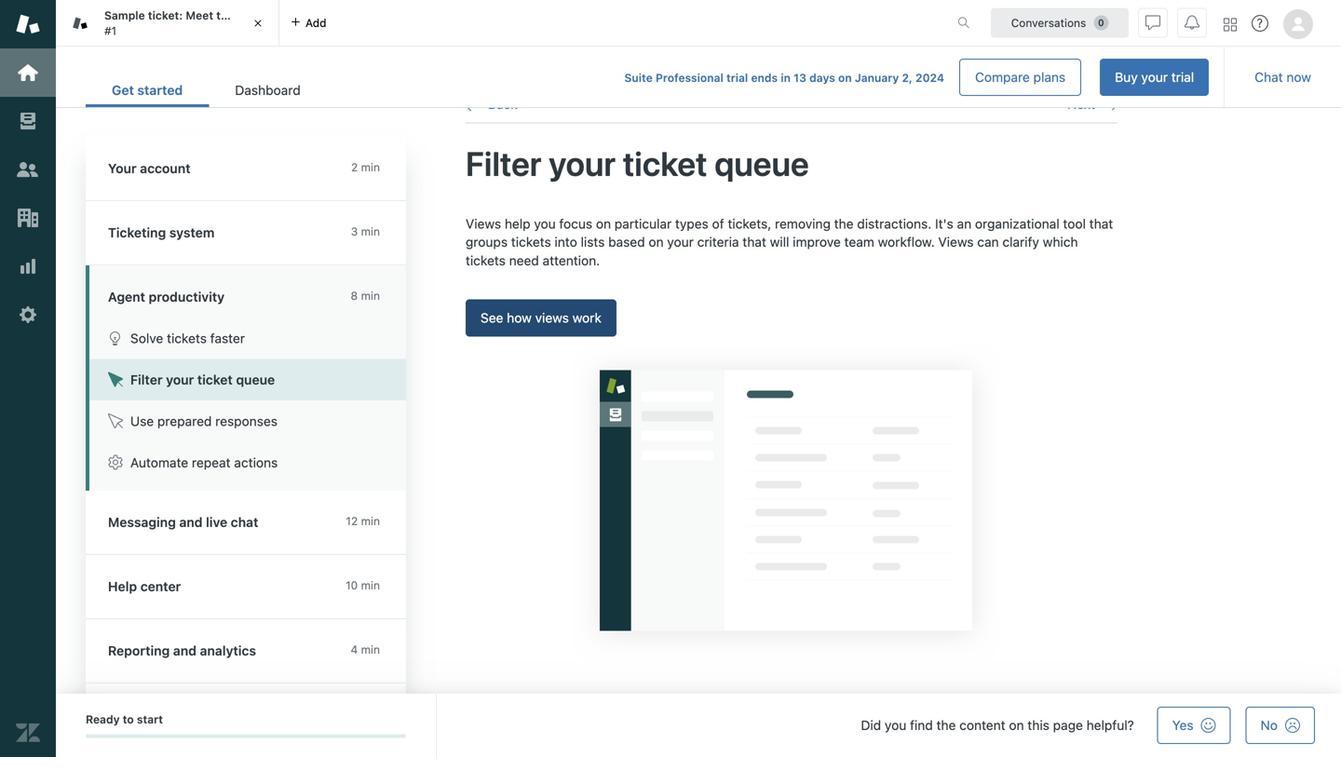 Task type: locate. For each thing, give the bounding box(es) containing it.
notifications image
[[1185, 15, 1200, 30]]

8 min
[[351, 289, 380, 302]]

4 min
[[351, 643, 380, 656]]

min right 3
[[361, 225, 380, 238]]

tickets right solve
[[167, 331, 207, 346]]

find
[[910, 718, 933, 733]]

0 vertical spatial filter
[[466, 143, 542, 183]]

views
[[466, 216, 501, 232], [938, 234, 974, 250]]

0 horizontal spatial views
[[466, 216, 501, 232]]

particular
[[615, 216, 672, 232]]

your down "types"
[[667, 234, 694, 250]]

suite
[[625, 71, 653, 84]]

no button
[[1246, 707, 1315, 744]]

trial down notifications icon
[[1172, 69, 1194, 85]]

0 vertical spatial queue
[[715, 143, 809, 183]]

chat now button
[[1240, 59, 1327, 96]]

ticket up use prepared responses
[[197, 372, 233, 388]]

need
[[509, 253, 539, 268]]

ready to start
[[86, 713, 163, 726]]

get started image
[[16, 61, 40, 85]]

dashboard
[[235, 82, 301, 98]]

live
[[206, 515, 227, 530]]

dashboard tab
[[209, 73, 327, 107]]

tab list
[[86, 73, 327, 107]]

queue inside content-title region
[[715, 143, 809, 183]]

of
[[712, 216, 724, 232]]

views down an
[[938, 234, 974, 250]]

1 horizontal spatial ticket
[[237, 9, 268, 22]]

reporting and analytics
[[108, 643, 256, 659]]

ticket up particular
[[623, 143, 708, 183]]

1 vertical spatial ticket
[[623, 143, 708, 183]]

min right the 12
[[361, 515, 380, 528]]

this
[[1028, 718, 1050, 733]]

0 vertical spatial ticket
[[237, 9, 268, 22]]

min for your account
[[361, 161, 380, 174]]

min inside your account 'heading'
[[361, 161, 380, 174]]

0 horizontal spatial filter your ticket queue
[[130, 372, 275, 388]]

and for live
[[179, 515, 203, 530]]

ticket
[[237, 9, 268, 22], [623, 143, 708, 183], [197, 372, 233, 388]]

get help image
[[1252, 15, 1269, 32]]

use prepared responses button
[[89, 401, 406, 442]]

that
[[1090, 216, 1113, 232], [743, 234, 767, 250]]

0 horizontal spatial that
[[743, 234, 767, 250]]

filter your ticket queue up use prepared responses
[[130, 372, 275, 388]]

removing
[[775, 216, 831, 232]]

0 vertical spatial filter your ticket queue
[[466, 143, 809, 183]]

1 vertical spatial filter
[[130, 372, 163, 388]]

1 vertical spatial queue
[[236, 372, 275, 388]]

filter inside button
[[130, 372, 163, 388]]

min for reporting and analytics
[[361, 643, 380, 656]]

views up 'groups'
[[466, 216, 501, 232]]

your up prepared
[[166, 372, 194, 388]]

ticket right meet
[[237, 9, 268, 22]]

no
[[1261, 718, 1278, 733]]

content-title region
[[466, 142, 1118, 185]]

see
[[481, 310, 503, 325]]

on up "lists"
[[596, 216, 611, 232]]

0 horizontal spatial the
[[216, 9, 234, 22]]

0 vertical spatial tickets
[[511, 234, 551, 250]]

to
[[123, 713, 134, 726]]

0 horizontal spatial you
[[534, 216, 556, 232]]

1 vertical spatial tickets
[[466, 253, 506, 268]]

attention.
[[543, 253, 600, 268]]

min right 4
[[361, 643, 380, 656]]

that down tickets, on the right top
[[743, 234, 767, 250]]

the right meet
[[216, 9, 234, 22]]

1 min from the top
[[361, 161, 380, 174]]

tickets up need
[[511, 234, 551, 250]]

1 horizontal spatial views
[[938, 234, 974, 250]]

region
[[466, 215, 1118, 664]]

2 horizontal spatial the
[[937, 718, 956, 733]]

12 min
[[346, 515, 380, 528]]

reporting
[[108, 643, 170, 659]]

min for messaging and live chat
[[361, 515, 380, 528]]

trial for your
[[1172, 69, 1194, 85]]

your inside views help you focus on particular types of tickets, removing the distractions. it's an organizational tool that groups tickets into lists based on your criteria that will improve team workflow. views can clarify which tickets need attention.
[[667, 234, 694, 250]]

professional
[[656, 71, 724, 84]]

0 horizontal spatial tickets
[[167, 331, 207, 346]]

min right 8
[[361, 289, 380, 302]]

2 horizontal spatial tickets
[[511, 234, 551, 250]]

filter down solve
[[130, 372, 163, 388]]

1 horizontal spatial queue
[[715, 143, 809, 183]]

0 horizontal spatial ticket
[[197, 372, 233, 388]]

sample ticket: meet the ticket #1
[[104, 9, 268, 37]]

tab
[[56, 0, 279, 47]]

it's
[[935, 216, 954, 232]]

on down particular
[[649, 234, 664, 250]]

filter your ticket queue up particular
[[466, 143, 809, 183]]

center
[[140, 579, 181, 594]]

you inside views help you focus on particular types of tickets, removing the distractions. it's an organizational tool that groups tickets into lists based on your criteria that will improve team workflow. views can clarify which tickets need attention.
[[534, 216, 556, 232]]

your
[[108, 161, 137, 176]]

button displays agent's chat status as invisible. image
[[1146, 15, 1161, 30]]

add button
[[279, 0, 338, 46]]

filter your ticket queue
[[466, 143, 809, 183], [130, 372, 275, 388]]

yes
[[1173, 718, 1194, 733]]

1 horizontal spatial the
[[834, 216, 854, 232]]

tickets inside button
[[167, 331, 207, 346]]

0 horizontal spatial filter
[[130, 372, 163, 388]]

2 min from the top
[[361, 225, 380, 238]]

ticket inside content-title region
[[623, 143, 708, 183]]

zendesk support image
[[16, 12, 40, 36]]

agent productivity
[[108, 289, 225, 305]]

0 horizontal spatial trial
[[727, 71, 748, 84]]

filter inside content-title region
[[466, 143, 542, 183]]

and left live
[[179, 515, 203, 530]]

the inside views help you focus on particular types of tickets, removing the distractions. it's an organizational tool that groups tickets into lists based on your criteria that will improve team workflow. views can clarify which tickets need attention.
[[834, 216, 854, 232]]

on right days
[[838, 71, 852, 84]]

5 min from the top
[[361, 579, 380, 592]]

0 vertical spatial and
[[179, 515, 203, 530]]

0 vertical spatial the
[[216, 9, 234, 22]]

you
[[534, 216, 556, 232], [885, 718, 907, 733]]

tab list containing get started
[[86, 73, 327, 107]]

ready
[[86, 713, 120, 726]]

faster
[[210, 331, 245, 346]]

1 horizontal spatial you
[[885, 718, 907, 733]]

in
[[781, 71, 791, 84]]

1 horizontal spatial trial
[[1172, 69, 1194, 85]]

footer
[[56, 694, 1341, 757]]

you right help
[[534, 216, 556, 232]]

that right tool
[[1090, 216, 1113, 232]]

work
[[573, 310, 602, 325]]

tickets
[[511, 234, 551, 250], [466, 253, 506, 268], [167, 331, 207, 346]]

use
[[130, 414, 154, 429]]

filter your ticket queue inside filter your ticket queue button
[[130, 372, 275, 388]]

filter your ticket queue inside content-title region
[[466, 143, 809, 183]]

conversations button
[[991, 8, 1129, 38]]

and
[[179, 515, 203, 530], [173, 643, 197, 659]]

the up team
[[834, 216, 854, 232]]

help center
[[108, 579, 181, 594]]

see how views work
[[481, 310, 602, 325]]

you right did
[[885, 718, 907, 733]]

clarify
[[1003, 234, 1040, 250]]

2 vertical spatial ticket
[[197, 372, 233, 388]]

views help you focus on particular types of tickets, removing the distractions. it's an organizational tool that groups tickets into lists based on your criteria that will improve team workflow. views can clarify which tickets need attention.
[[466, 216, 1113, 268]]

start
[[137, 713, 163, 726]]

ticket inside the sample ticket: meet the ticket #1
[[237, 9, 268, 22]]

min right 10
[[361, 579, 380, 592]]

2 vertical spatial the
[[937, 718, 956, 733]]

agent
[[108, 289, 145, 305]]

section
[[342, 59, 1209, 96]]

1 vertical spatial filter your ticket queue
[[130, 372, 275, 388]]

responses
[[215, 414, 278, 429]]

1 horizontal spatial that
[[1090, 216, 1113, 232]]

queue up use prepared responses button
[[236, 372, 275, 388]]

trial inside button
[[1172, 69, 1194, 85]]

lists
[[581, 234, 605, 250]]

your right buy
[[1142, 69, 1168, 85]]

organizations image
[[16, 206, 40, 230]]

min
[[361, 161, 380, 174], [361, 225, 380, 238], [361, 289, 380, 302], [361, 515, 380, 528], [361, 579, 380, 592], [361, 643, 380, 656]]

0 horizontal spatial queue
[[236, 372, 275, 388]]

and left analytics
[[173, 643, 197, 659]]

zendesk image
[[16, 721, 40, 745]]

3 min
[[351, 225, 380, 238]]

on left this
[[1009, 718, 1024, 733]]

add
[[306, 16, 326, 29]]

customers image
[[16, 157, 40, 182]]

your up focus
[[549, 143, 616, 183]]

3 min from the top
[[361, 289, 380, 302]]

suite professional trial ends in 13 days on january 2, 2024
[[625, 71, 945, 84]]

ends
[[751, 71, 778, 84]]

6 min from the top
[[361, 643, 380, 656]]

the right find
[[937, 718, 956, 733]]

the inside the sample ticket: meet the ticket #1
[[216, 9, 234, 22]]

queue up tickets, on the right top
[[715, 143, 809, 183]]

min right 2
[[361, 161, 380, 174]]

get started
[[112, 82, 183, 98]]

on
[[838, 71, 852, 84], [596, 216, 611, 232], [649, 234, 664, 250], [1009, 718, 1024, 733]]

help
[[505, 216, 531, 232]]

2 vertical spatial tickets
[[167, 331, 207, 346]]

analytics
[[200, 643, 256, 659]]

tickets down 'groups'
[[466, 253, 506, 268]]

1 horizontal spatial filter your ticket queue
[[466, 143, 809, 183]]

filter down "back"
[[466, 143, 542, 183]]

prepared
[[157, 414, 212, 429]]

2 horizontal spatial ticket
[[623, 143, 708, 183]]

solve tickets faster
[[130, 331, 245, 346]]

the
[[216, 9, 234, 22], [834, 216, 854, 232], [937, 718, 956, 733]]

trial for professional
[[727, 71, 748, 84]]

productivity
[[149, 289, 225, 305]]

1 vertical spatial views
[[938, 234, 974, 250]]

use prepared responses
[[130, 414, 278, 429]]

chat
[[1255, 69, 1283, 85]]

footer containing did you find the content on this page helpful?
[[56, 694, 1341, 757]]

your inside button
[[1142, 69, 1168, 85]]

4 min from the top
[[361, 515, 380, 528]]

trial left the ends
[[727, 71, 748, 84]]

2,
[[902, 71, 913, 84]]

0 vertical spatial you
[[534, 216, 556, 232]]

1 vertical spatial and
[[173, 643, 197, 659]]

main element
[[0, 0, 56, 757]]

1 vertical spatial the
[[834, 216, 854, 232]]

1 horizontal spatial filter
[[466, 143, 542, 183]]

tab containing sample ticket: meet the ticket
[[56, 0, 279, 47]]

trial
[[1172, 69, 1194, 85], [727, 71, 748, 84]]



Task type: vqa. For each thing, say whether or not it's contained in the screenshot.
How many agents will use Zendesk?
no



Task type: describe. For each thing, give the bounding box(es) containing it.
buy your trial button
[[1100, 59, 1209, 96]]

the for did you find the content on this page helpful?
[[937, 718, 956, 733]]

an
[[957, 216, 972, 232]]

back button
[[466, 96, 518, 113]]

solve tickets faster button
[[89, 318, 406, 359]]

January 2, 2024 text field
[[855, 71, 945, 84]]

see how views work button
[[466, 299, 617, 337]]

compare plans button
[[960, 59, 1082, 96]]

messaging
[[108, 515, 176, 530]]

min for help center
[[361, 579, 380, 592]]

your account heading
[[86, 137, 406, 201]]

sample
[[104, 9, 145, 22]]

actions
[[234, 455, 278, 470]]

ticket inside button
[[197, 372, 233, 388]]

8
[[351, 289, 358, 302]]

filter your ticket queue button
[[89, 359, 406, 401]]

automate
[[130, 455, 188, 470]]

region containing views help you focus on particular types of tickets, removing the distractions. it's an organizational tool that groups tickets into lists based on your criteria that will improve team workflow. views can clarify which tickets need attention.
[[466, 215, 1118, 664]]

your inside button
[[166, 372, 194, 388]]

repeat
[[192, 455, 231, 470]]

into
[[555, 234, 577, 250]]

days
[[810, 71, 835, 84]]

2 min
[[351, 161, 380, 174]]

chat now
[[1255, 69, 1312, 85]]

how
[[507, 310, 532, 325]]

team
[[845, 234, 875, 250]]

views
[[535, 310, 569, 325]]

10 min
[[346, 579, 380, 592]]

can
[[978, 234, 999, 250]]

now
[[1287, 69, 1312, 85]]

0 vertical spatial that
[[1090, 216, 1113, 232]]

back
[[488, 96, 518, 112]]

13
[[794, 71, 807, 84]]

based
[[608, 234, 645, 250]]

compare
[[975, 69, 1030, 85]]

#1
[[104, 24, 117, 37]]

types
[[675, 216, 709, 232]]

queue inside button
[[236, 372, 275, 388]]

close image
[[249, 14, 267, 33]]

ticket:
[[148, 9, 183, 22]]

groups
[[466, 234, 508, 250]]

which
[[1043, 234, 1078, 250]]

0 vertical spatial views
[[466, 216, 501, 232]]

ticketing system
[[108, 225, 215, 240]]

improve
[[793, 234, 841, 250]]

tickets,
[[728, 216, 772, 232]]

1 vertical spatial you
[[885, 718, 907, 733]]

yes button
[[1158, 707, 1231, 744]]

helpful?
[[1087, 718, 1134, 733]]

will
[[770, 234, 789, 250]]

your inside content-title region
[[549, 143, 616, 183]]

10
[[346, 579, 358, 592]]

4
[[351, 643, 358, 656]]

chat
[[231, 515, 258, 530]]

min for agent productivity
[[361, 289, 380, 302]]

automate repeat actions
[[130, 455, 278, 470]]

account
[[140, 161, 191, 176]]

your account
[[108, 161, 191, 176]]

zendesk products image
[[1224, 18, 1237, 31]]

2024
[[916, 71, 945, 84]]

buy
[[1115, 69, 1138, 85]]

admin image
[[16, 303, 40, 327]]

1 vertical spatial that
[[743, 234, 767, 250]]

page
[[1053, 718, 1083, 733]]

progress-bar progress bar
[[86, 734, 406, 738]]

indicates location of where to select views. image
[[571, 341, 1001, 660]]

january
[[855, 71, 899, 84]]

workflow.
[[878, 234, 935, 250]]

buy your trial
[[1115, 69, 1194, 85]]

1 horizontal spatial tickets
[[466, 253, 506, 268]]

compare plans
[[975, 69, 1066, 85]]

tabs tab list
[[56, 0, 938, 47]]

the for sample ticket: meet the ticket #1
[[216, 9, 234, 22]]

reporting image
[[16, 254, 40, 279]]

min for ticketing system
[[361, 225, 380, 238]]

help
[[108, 579, 137, 594]]

did
[[861, 718, 881, 733]]

3
[[351, 225, 358, 238]]

get
[[112, 82, 134, 98]]

tool
[[1063, 216, 1086, 232]]

messaging and live chat
[[108, 515, 258, 530]]

started
[[137, 82, 183, 98]]

automate repeat actions button
[[89, 442, 406, 483]]

content
[[960, 718, 1006, 733]]

focus
[[559, 216, 593, 232]]

and for analytics
[[173, 643, 197, 659]]

organizational
[[975, 216, 1060, 232]]

section containing compare plans
[[342, 59, 1209, 96]]

conversations
[[1011, 16, 1086, 29]]

views image
[[16, 109, 40, 133]]



